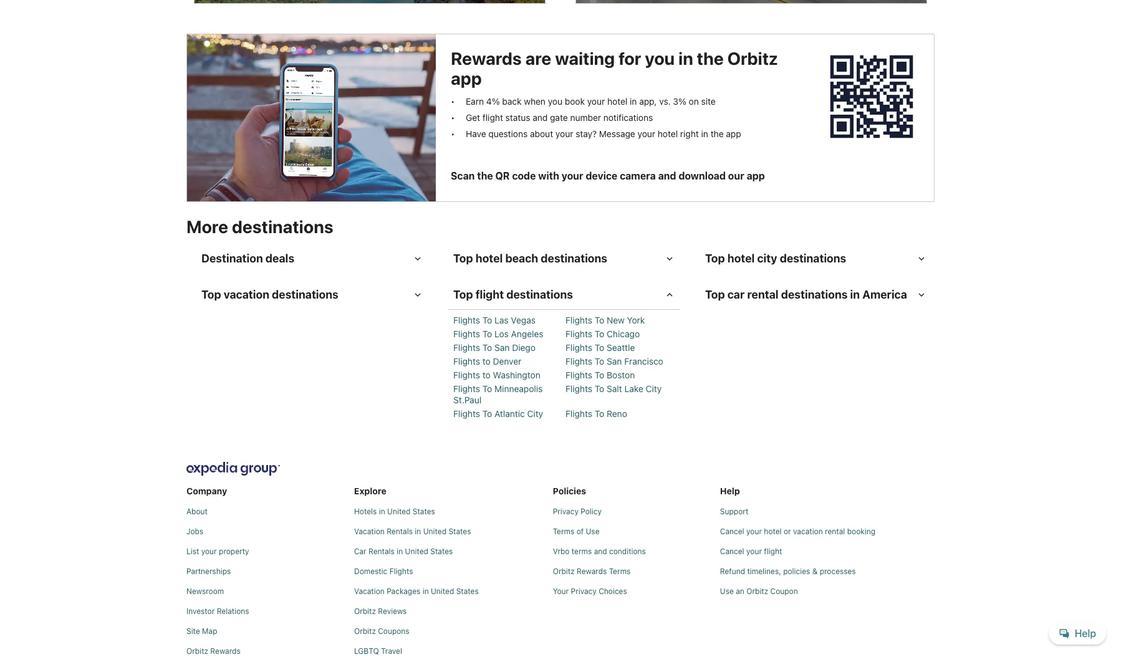 Task type: locate. For each thing, give the bounding box(es) containing it.
0 vertical spatial cancel
[[720, 527, 745, 537]]

in left app,
[[630, 96, 637, 107]]

orbitz for orbitz rewards terms
[[553, 567, 575, 577]]

to down flights to seattle link
[[595, 356, 605, 367]]

to for flights to salt lake city
[[595, 384, 605, 394]]

1 vertical spatial use
[[720, 587, 734, 597]]

1 horizontal spatial city
[[646, 384, 662, 394]]

app up earn
[[451, 68, 482, 89]]

you
[[645, 48, 675, 69], [548, 96, 563, 107]]

to for flights to seattle flights to denver
[[595, 343, 605, 353]]

flight for get
[[483, 113, 503, 123]]

0 vertical spatial terms
[[553, 527, 575, 537]]

las
[[495, 315, 509, 326]]

hotel left right
[[658, 129, 678, 139]]

1 horizontal spatial rewards
[[451, 48, 522, 69]]

questions
[[489, 129, 528, 139]]

vacation rentals in united states
[[354, 527, 471, 537]]

destinations inside "dropdown button"
[[541, 252, 608, 265]]

0 horizontal spatial san
[[495, 343, 510, 353]]

1 vertical spatial app
[[726, 129, 741, 139]]

orbitz coupons
[[354, 627, 410, 637]]

cancel for cancel your flight
[[720, 547, 745, 557]]

top left city
[[705, 252, 725, 265]]

orbitz inside rewards are waiting for you in the orbitz app
[[728, 48, 778, 69]]

united up vacation rentals in united states
[[387, 507, 411, 517]]

top car rental destinations in america
[[705, 288, 907, 302]]

flight inside top flight destinations dropdown button
[[476, 288, 504, 302]]

coupons
[[378, 627, 410, 637]]

destinations up top flight destinations dropdown button on the top of page
[[541, 252, 608, 265]]

1 vertical spatial terms
[[609, 567, 631, 577]]

your up number
[[587, 96, 605, 107]]

1 vertical spatial rental
[[825, 527, 845, 537]]

company
[[187, 486, 227, 497]]

0 vertical spatial rewards
[[451, 48, 522, 69]]

flights to reno
[[566, 409, 627, 419]]

hotel up get flight status and gate number notifications list item
[[608, 96, 628, 107]]

conditions
[[609, 547, 646, 557]]

in left america in the right of the page
[[851, 288, 860, 302]]

of
[[577, 527, 584, 537]]

0 vertical spatial to
[[483, 356, 491, 367]]

2 vertical spatial rewards
[[210, 647, 241, 656]]

flights to new york flights to los angeles
[[453, 315, 645, 340]]

use
[[586, 527, 600, 537], [720, 587, 734, 597]]

list containing privacy policy
[[553, 502, 715, 597]]

use right the of
[[586, 527, 600, 537]]

rewards inside company list item
[[210, 647, 241, 656]]

privacy down orbitz rewards terms
[[571, 587, 597, 597]]

to down flights to denver 'link' at bottom
[[483, 370, 491, 381]]

privacy
[[553, 507, 579, 517], [571, 587, 597, 597]]

san
[[495, 343, 510, 353], [607, 356, 622, 367]]

united for vacation packages in united states
[[431, 587, 454, 597]]

policy
[[581, 507, 602, 517]]

list containing support
[[720, 502, 945, 597]]

small image
[[412, 254, 424, 265], [664, 254, 676, 265], [916, 254, 928, 265], [412, 290, 424, 301], [916, 290, 928, 301]]

to for flights to las vegas
[[483, 315, 492, 326]]

states down domestic flights 'link'
[[456, 587, 479, 597]]

terms
[[572, 547, 592, 557]]

terms left the of
[[553, 527, 575, 537]]

top down destination on the top of the page
[[201, 288, 221, 302]]

app up our
[[726, 129, 741, 139]]

and inside get flight status and gate number notifications list item
[[533, 113, 548, 123]]

top car rental destinations in america button
[[698, 281, 935, 310]]

status
[[506, 113, 530, 123]]

to inside flights to san francisco flights to washington
[[595, 356, 605, 367]]

to inside flights to san francisco flights to washington
[[483, 370, 491, 381]]

new
[[607, 315, 625, 326]]

and right the camera
[[658, 171, 676, 182]]

an
[[736, 587, 745, 597]]

cancel down support
[[720, 527, 745, 537]]

0 horizontal spatial use
[[586, 527, 600, 537]]

vrbo terms and conditions
[[553, 547, 646, 557]]

your right with
[[562, 171, 584, 182]]

policies list item
[[553, 481, 715, 597]]

united down domestic flights 'link'
[[431, 587, 454, 597]]

united inside 'link'
[[387, 507, 411, 517]]

2 vacation from the top
[[354, 587, 385, 597]]

0 vertical spatial city
[[646, 384, 662, 394]]

code
[[512, 171, 536, 182]]

reno
[[607, 409, 627, 419]]

the right right
[[711, 129, 724, 139]]

list containing about
[[187, 502, 349, 657]]

refund timelines, policies & processes
[[720, 567, 856, 577]]

1 horizontal spatial use
[[720, 587, 734, 597]]

2 horizontal spatial and
[[658, 171, 676, 182]]

more destinations region
[[179, 210, 942, 435]]

1 vertical spatial the
[[711, 129, 724, 139]]

rewards
[[451, 48, 522, 69], [577, 567, 607, 577], [210, 647, 241, 656]]

use left an
[[720, 587, 734, 597]]

1 to from the top
[[483, 356, 491, 367]]

small image inside top car rental destinations in america dropdown button
[[916, 290, 928, 301]]

you inside list item
[[548, 96, 563, 107]]

1 vertical spatial you
[[548, 96, 563, 107]]

small image for top car rental destinations in america
[[916, 290, 928, 301]]

timelines,
[[748, 567, 781, 577]]

hotel inside dropdown button
[[728, 252, 755, 265]]

to left "seattle"
[[595, 343, 605, 353]]

rewards down map
[[210, 647, 241, 656]]

1 vertical spatial to
[[483, 370, 491, 381]]

flight up the timelines,
[[764, 547, 782, 557]]

you for for
[[645, 48, 675, 69]]

and up about
[[533, 113, 548, 123]]

hotel left beach
[[476, 252, 503, 265]]

flights to boston link
[[566, 370, 676, 381]]

rewards up your privacy choices at the bottom of the page
[[577, 567, 607, 577]]

0 vertical spatial app
[[451, 68, 482, 89]]

partnerships link
[[187, 567, 349, 577]]

1 vertical spatial flight
[[476, 288, 504, 302]]

0 vertical spatial the
[[697, 48, 724, 69]]

the left qr
[[477, 171, 493, 182]]

you right for
[[645, 48, 675, 69]]

hotel left city
[[728, 252, 755, 265]]

1 horizontal spatial app
[[726, 129, 741, 139]]

your up the timelines,
[[747, 547, 762, 557]]

in up 3%
[[679, 48, 693, 69]]

list containing hotels in united states
[[354, 502, 548, 657]]

san inside flights to san francisco flights to washington
[[607, 356, 622, 367]]

your right list
[[201, 547, 217, 557]]

vacation right or
[[793, 527, 823, 537]]

to for flights to new york flights to los angeles
[[595, 315, 605, 326]]

rewards are waiting for you in the orbitz app region
[[451, 48, 799, 187]]

vacation down domestic
[[354, 587, 385, 597]]

vacation for vacation rentals in united states
[[354, 527, 385, 537]]

0 vertical spatial and
[[533, 113, 548, 123]]

top left car
[[705, 288, 725, 302]]

1 horizontal spatial san
[[607, 356, 622, 367]]

america
[[863, 288, 907, 302]]

vegas
[[511, 315, 536, 326]]

small image for top vacation destinations
[[412, 290, 424, 301]]

2 vertical spatial app
[[747, 171, 765, 182]]

1 vertical spatial and
[[658, 171, 676, 182]]

flight for top
[[476, 288, 504, 302]]

1 horizontal spatial you
[[645, 48, 675, 69]]

hotel left or
[[764, 527, 782, 537]]

states
[[413, 507, 435, 517], [449, 527, 471, 537], [431, 547, 453, 557], [456, 587, 479, 597]]

to left reno
[[595, 409, 605, 419]]

to inside flights to las vegas 'link'
[[483, 315, 492, 326]]

app inside list item
[[726, 129, 741, 139]]

vacation inside help list item
[[793, 527, 823, 537]]

terms inside terms of use link
[[553, 527, 575, 537]]

relations
[[217, 607, 249, 617]]

united down hotels in united states 'link' at bottom left
[[423, 527, 447, 537]]

to inside flights to atlantic city link
[[483, 409, 492, 419]]

vacation for vacation packages in united states
[[354, 587, 385, 597]]

to left las
[[483, 315, 492, 326]]

states inside 'link'
[[413, 507, 435, 517]]

denver
[[493, 356, 522, 367]]

vrbo terms and conditions link
[[553, 547, 715, 557]]

1 vertical spatial rentals
[[369, 547, 395, 557]]

in inside rewards are waiting for you in the orbitz app
[[679, 48, 693, 69]]

flights to salt lake city link
[[566, 384, 676, 395]]

to left chicago
[[595, 329, 605, 340]]

angeles
[[511, 329, 544, 340]]

destinations up vegas
[[507, 288, 573, 302]]

vacation
[[224, 288, 269, 302], [793, 527, 823, 537]]

for
[[619, 48, 641, 69]]

0 vertical spatial rental
[[748, 288, 779, 302]]

flight up 'flights to las vegas'
[[476, 288, 504, 302]]

small image inside the "top hotel city destinations" dropdown button
[[916, 254, 928, 265]]

terms up choices
[[609, 567, 631, 577]]

los
[[495, 329, 509, 340]]

vacation down hotels
[[354, 527, 385, 537]]

1 horizontal spatial rental
[[825, 527, 845, 537]]

hotels in united states link
[[354, 507, 548, 517]]

list containing earn 4% back when you book your hotel in app, vs. 3% on site
[[451, 89, 799, 140]]

jobs
[[187, 527, 203, 537]]

list for help
[[720, 502, 945, 597]]

states for vacation rentals in united states
[[449, 527, 471, 537]]

your up cancel your flight
[[747, 527, 762, 537]]

beach
[[506, 252, 538, 265]]

top hotel beach destinations
[[453, 252, 608, 265]]

explore
[[354, 486, 387, 497]]

site
[[187, 627, 200, 637]]

0 vertical spatial vacation
[[354, 527, 385, 537]]

earn 4% back when you book your hotel in app, vs. 3% on site
[[466, 96, 716, 107]]

2 vertical spatial flight
[[764, 547, 782, 557]]

rentals up "domestic flights"
[[369, 547, 395, 557]]

rewards up 4%
[[451, 48, 522, 69]]

get flight status and gate number notifications list item
[[451, 113, 789, 124]]

your
[[553, 587, 569, 597]]

to
[[483, 356, 491, 367], [483, 370, 491, 381]]

rental right car
[[748, 288, 779, 302]]

vacation
[[354, 527, 385, 537], [354, 587, 385, 597]]

in inside list item
[[701, 129, 709, 139]]

with
[[538, 171, 559, 182]]

small image inside top hotel beach destinations "dropdown button"
[[664, 254, 676, 265]]

0 horizontal spatial rental
[[748, 288, 779, 302]]

san down flights to seattle link
[[607, 356, 622, 367]]

1 vertical spatial city
[[527, 409, 543, 419]]

1 vertical spatial vacation
[[354, 587, 385, 597]]

rentals for car
[[369, 547, 395, 557]]

flights to reno link
[[566, 409, 676, 420]]

states down hotels in united states 'link' at bottom left
[[449, 527, 471, 537]]

to left salt at the right
[[595, 384, 605, 394]]

flights to san diego link
[[453, 343, 563, 354]]

united down vacation rentals in united states
[[405, 547, 428, 557]]

2 horizontal spatial rewards
[[577, 567, 607, 577]]

use inside policies list item
[[586, 527, 600, 537]]

to inside flights to salt lake city link
[[595, 384, 605, 394]]

to for flights to atlantic city
[[483, 409, 492, 419]]

san down los
[[495, 343, 510, 353]]

rentals up car rentals in united states
[[387, 527, 413, 537]]

0 vertical spatial san
[[495, 343, 510, 353]]

in right right
[[701, 129, 709, 139]]

small image for top hotel city destinations
[[916, 254, 928, 265]]

top left beach
[[453, 252, 473, 265]]

vacation down destination deals
[[224, 288, 269, 302]]

notifications
[[604, 113, 653, 123]]

states up vacation rentals in united states
[[413, 507, 435, 517]]

0 vertical spatial vacation
[[224, 288, 269, 302]]

to up flights to salt lake city
[[595, 370, 605, 381]]

orbitz inside company list item
[[187, 647, 208, 656]]

top hotel beach destinations button
[[446, 245, 683, 273]]

flight down 4%
[[483, 113, 503, 123]]

to inside flights to reno link
[[595, 409, 605, 419]]

states down the vacation rentals in united states link
[[431, 547, 453, 557]]

hotel inside list item
[[608, 96, 628, 107]]

0 vertical spatial flight
[[483, 113, 503, 123]]

0 vertical spatial use
[[586, 527, 600, 537]]

3%
[[673, 96, 687, 107]]

0 horizontal spatial app
[[451, 68, 482, 89]]

destinations down destination deals dropdown button
[[272, 288, 339, 302]]

flights to san francisco link
[[566, 356, 676, 368]]

to
[[483, 315, 492, 326], [595, 315, 605, 326], [483, 329, 492, 340], [595, 329, 605, 340], [483, 343, 492, 353], [595, 343, 605, 353], [595, 356, 605, 367], [595, 370, 605, 381], [483, 384, 492, 394], [595, 384, 605, 394], [483, 409, 492, 419], [595, 409, 605, 419]]

rewards for orbitz rewards
[[210, 647, 241, 656]]

0 vertical spatial you
[[645, 48, 675, 69]]

orbitz reviews link
[[354, 607, 548, 617]]

top flight destinations
[[453, 288, 573, 302]]

1 horizontal spatial terms
[[609, 567, 631, 577]]

top for top vacation destinations
[[201, 288, 221, 302]]

small image for destination deals
[[412, 254, 424, 265]]

0 horizontal spatial rewards
[[210, 647, 241, 656]]

list
[[451, 89, 799, 140], [187, 457, 945, 657], [187, 502, 349, 657], [354, 502, 548, 657], [553, 502, 715, 597], [720, 502, 945, 597]]

in up car rentals in united states
[[415, 527, 421, 537]]

top up 'flights to las vegas'
[[453, 288, 473, 302]]

to left los
[[483, 329, 492, 340]]

0 horizontal spatial vacation
[[224, 288, 269, 302]]

lgbtq travel
[[354, 647, 402, 656]]

flight inside get flight status and gate number notifications list item
[[483, 113, 503, 123]]

1 cancel from the top
[[720, 527, 745, 537]]

privacy down policies
[[553, 507, 579, 517]]

and right terms
[[594, 547, 607, 557]]

0 horizontal spatial you
[[548, 96, 563, 107]]

in inside list item
[[630, 96, 637, 107]]

app
[[451, 68, 482, 89], [726, 129, 741, 139], [747, 171, 765, 182]]

0 horizontal spatial terms
[[553, 527, 575, 537]]

to left "denver"
[[483, 356, 491, 367]]

city right lake
[[646, 384, 662, 394]]

get flight status and gate number notifications
[[466, 113, 653, 123]]

destinations down the "top hotel city destinations" dropdown button
[[781, 288, 848, 302]]

rental inside dropdown button
[[748, 288, 779, 302]]

are
[[526, 48, 552, 69]]

united for vacation rentals in united states
[[423, 527, 447, 537]]

in inside 'link'
[[379, 507, 385, 517]]

top
[[453, 252, 473, 265], [705, 252, 725, 265], [201, 288, 221, 302], [453, 288, 473, 302], [705, 288, 725, 302]]

rewards inside policies list item
[[577, 567, 607, 577]]

cancel
[[720, 527, 745, 537], [720, 547, 745, 557]]

to left atlantic on the bottom of page
[[483, 409, 492, 419]]

1 vertical spatial rewards
[[577, 567, 607, 577]]

1 vacation from the top
[[354, 527, 385, 537]]

2 vertical spatial and
[[594, 547, 607, 557]]

you inside rewards are waiting for you in the orbitz app
[[645, 48, 675, 69]]

0 horizontal spatial and
[[533, 113, 548, 123]]

small image inside destination deals dropdown button
[[412, 254, 424, 265]]

orbitz reviews
[[354, 607, 407, 617]]

app right our
[[747, 171, 765, 182]]

cancel up the refund
[[720, 547, 745, 557]]

flights to minneapolis st.paul link
[[453, 384, 563, 406]]

to inside flights to seattle flights to denver
[[595, 343, 605, 353]]

1 vertical spatial san
[[607, 356, 622, 367]]

to left new
[[595, 315, 605, 326]]

orbitz inside policies list item
[[553, 567, 575, 577]]

lake
[[625, 384, 644, 394]]

0 vertical spatial rentals
[[387, 527, 413, 537]]

you up gate
[[548, 96, 563, 107]]

1 horizontal spatial and
[[594, 547, 607, 557]]

flights to atlantic city
[[453, 409, 543, 419]]

in right hotels
[[379, 507, 385, 517]]

list your property
[[187, 547, 249, 557]]

2 to from the top
[[483, 370, 491, 381]]

hotels in united states
[[354, 507, 435, 517]]

small image inside top vacation destinations dropdown button
[[412, 290, 424, 301]]

orbitz rewards terms link
[[553, 567, 715, 577]]

rental down support link
[[825, 527, 845, 537]]

newsroom link
[[187, 587, 349, 597]]

use inside help list item
[[720, 587, 734, 597]]

to down 'flights to los angeles' link
[[483, 343, 492, 353]]

1 vertical spatial privacy
[[571, 587, 597, 597]]

rewards inside rewards are waiting for you in the orbitz app
[[451, 48, 522, 69]]

city right atlantic on the bottom of page
[[527, 409, 543, 419]]

the up site
[[697, 48, 724, 69]]

top inside "dropdown button"
[[453, 252, 473, 265]]

cancel your flight link
[[720, 547, 945, 557]]

1 vertical spatial cancel
[[720, 547, 745, 557]]

domestic flights
[[354, 567, 413, 577]]

have questions about your stay? message your hotel right in the app
[[466, 129, 741, 139]]

privacy policy link
[[553, 507, 715, 517]]

1 vertical spatial vacation
[[793, 527, 823, 537]]

2 horizontal spatial app
[[747, 171, 765, 182]]

1 horizontal spatial vacation
[[793, 527, 823, 537]]

flights to salt lake city
[[566, 384, 662, 394]]

list for policies
[[553, 502, 715, 597]]

2 cancel from the top
[[720, 547, 745, 557]]

your privacy choices
[[553, 587, 627, 597]]

destination
[[201, 252, 263, 265]]



Task type: describe. For each thing, give the bounding box(es) containing it.
orbitz inside help list item
[[747, 587, 769, 597]]

destinations up deals
[[232, 217, 333, 237]]

list your property link
[[187, 547, 349, 557]]

terms inside the orbitz rewards terms link
[[609, 567, 631, 577]]

app for have questions about your stay? message your hotel right in the app
[[726, 129, 741, 139]]

earn 4% back when you book your hotel in app, vs. 3% on site list item
[[451, 96, 789, 108]]

to for flights to boston flights to minneapolis st.paul
[[595, 370, 605, 381]]

rentals for vacation
[[387, 527, 413, 537]]

domestic flights link
[[354, 567, 548, 577]]

states for vacation packages in united states
[[456, 587, 479, 597]]

download
[[679, 171, 726, 182]]

hotel inside help list item
[[764, 527, 782, 537]]

small image for top hotel beach destinations
[[664, 254, 676, 265]]

more destinations
[[187, 217, 333, 237]]

list
[[187, 547, 199, 557]]

message
[[599, 129, 635, 139]]

vs.
[[659, 96, 671, 107]]

0 horizontal spatial city
[[527, 409, 543, 419]]

to inside flights to seattle flights to denver
[[483, 356, 491, 367]]

top for top hotel city destinations
[[705, 252, 725, 265]]

to for flights to san francisco flights to washington
[[595, 356, 605, 367]]

francisco
[[624, 356, 664, 367]]

to for flights to reno
[[595, 409, 605, 419]]

the inside rewards are waiting for you in the orbitz app
[[697, 48, 724, 69]]

list for company
[[187, 502, 349, 657]]

partnerships
[[187, 567, 231, 577]]

2 vertical spatial the
[[477, 171, 493, 182]]

on
[[689, 96, 699, 107]]

united for car rentals in united states
[[405, 547, 428, 557]]

orbitz for orbitz coupons
[[354, 627, 376, 637]]

top vacation destinations button
[[194, 281, 431, 310]]

flights to chicago link
[[566, 329, 676, 340]]

your inside company list item
[[201, 547, 217, 557]]

the inside have questions about your stay? message your hotel right in the app list item
[[711, 129, 724, 139]]

list containing company
[[187, 457, 945, 657]]

to down flights to washington link
[[483, 384, 492, 394]]

rewards for orbitz rewards terms
[[577, 567, 607, 577]]

privacy policy
[[553, 507, 602, 517]]

your down notifications
[[638, 129, 656, 139]]

states for car rentals in united states
[[431, 547, 453, 557]]

get
[[466, 113, 480, 123]]

destinations up top car rental destinations in america dropdown button
[[780, 252, 847, 265]]

flights to boston flights to minneapolis st.paul
[[453, 370, 635, 406]]

qr code image
[[824, 49, 920, 145]]

orbitz for orbitz rewards
[[187, 647, 208, 656]]

vacation inside dropdown button
[[224, 288, 269, 302]]

about
[[530, 129, 553, 139]]

washington
[[493, 370, 541, 381]]

in inside dropdown button
[[851, 288, 860, 302]]

car rentals in united states link
[[354, 547, 548, 557]]

seattle
[[607, 343, 635, 353]]

your privacy choices link
[[553, 587, 715, 597]]

salt
[[607, 384, 622, 394]]

choices
[[599, 587, 627, 597]]

hotel inside list item
[[658, 129, 678, 139]]

booking
[[847, 527, 876, 537]]

terms of use link
[[553, 527, 715, 537]]

policies
[[784, 567, 810, 577]]

cancel your hotel or vacation rental booking
[[720, 527, 876, 537]]

device
[[586, 171, 618, 182]]

flights to chicago flights to san diego
[[453, 329, 640, 353]]

app inside rewards are waiting for you in the orbitz app
[[451, 68, 482, 89]]

destination deals button
[[194, 245, 431, 273]]

your inside list item
[[587, 96, 605, 107]]

top for top car rental destinations in america
[[705, 288, 725, 302]]

terms of use
[[553, 527, 600, 537]]

property
[[219, 547, 249, 557]]

flights to atlantic city link
[[453, 409, 563, 420]]

investor relations link
[[187, 607, 349, 617]]

processes
[[820, 567, 856, 577]]

use an orbitz coupon link
[[720, 587, 945, 597]]

san inside flights to chicago flights to san diego
[[495, 343, 510, 353]]

site map
[[187, 627, 217, 637]]

help
[[720, 486, 740, 497]]

in down vacation rentals in united states
[[397, 547, 403, 557]]

orbitz rewards terms
[[553, 567, 631, 577]]

top hotel city destinations button
[[698, 245, 935, 273]]

help list item
[[720, 481, 945, 597]]

cancel for cancel your hotel or vacation rental booking
[[720, 527, 745, 537]]

flights to seattle flights to denver
[[453, 343, 635, 367]]

when
[[524, 96, 546, 107]]

flights to las vegas
[[453, 315, 536, 326]]

vacation packages in united states
[[354, 587, 479, 597]]

hotels
[[354, 507, 377, 517]]

0 vertical spatial privacy
[[553, 507, 579, 517]]

orbitz for orbitz reviews
[[354, 607, 376, 617]]

rewards are waiting for you in the orbitz app
[[451, 48, 778, 89]]

flights to new york link
[[566, 315, 676, 327]]

explore list item
[[354, 481, 548, 657]]

small image
[[664, 290, 676, 301]]

top for top hotel beach destinations
[[453, 252, 473, 265]]

back
[[502, 96, 522, 107]]

car rentals in united states
[[354, 547, 453, 557]]

coupon
[[771, 587, 798, 597]]

app,
[[639, 96, 657, 107]]

list for explore
[[354, 502, 548, 657]]

in right packages
[[423, 587, 429, 597]]

hotel inside "dropdown button"
[[476, 252, 503, 265]]

flights to washington link
[[453, 370, 563, 381]]

waiting
[[555, 48, 615, 69]]

to for flights to chicago flights to san diego
[[595, 329, 605, 340]]

top for top flight destinations
[[453, 288, 473, 302]]

use an orbitz coupon
[[720, 587, 798, 597]]

you for when
[[548, 96, 563, 107]]

book
[[565, 96, 585, 107]]

reviews
[[378, 607, 407, 617]]

app for scan the qr code with your device camera and download our app
[[747, 171, 765, 182]]

lgbtq
[[354, 647, 379, 656]]

have
[[466, 129, 486, 139]]

about link
[[187, 507, 349, 517]]

scan
[[451, 171, 475, 182]]

your down get flight status and gate number notifications
[[556, 129, 573, 139]]

our
[[728, 171, 745, 182]]

minneapolis
[[495, 384, 543, 394]]

chicago
[[607, 329, 640, 340]]

flight inside cancel your flight link
[[764, 547, 782, 557]]

deals
[[266, 252, 294, 265]]

expedia group logo image
[[187, 462, 280, 476]]

and inside the vrbo terms and conditions link
[[594, 547, 607, 557]]

flights inside explore list item
[[390, 567, 413, 577]]

packages
[[387, 587, 421, 597]]

top hotel city destinations
[[705, 252, 847, 265]]

rental inside list
[[825, 527, 845, 537]]

scan the qr code with your device camera and download our app
[[451, 171, 765, 182]]

lgbtq travel link
[[354, 647, 548, 657]]

have questions about your stay? message your hotel right in the app list item
[[451, 129, 789, 140]]

stay?
[[576, 129, 597, 139]]

support link
[[720, 507, 945, 517]]

company list item
[[187, 481, 349, 657]]

domestic
[[354, 567, 388, 577]]

list for rewards are waiting for you in the orbitz app
[[451, 89, 799, 140]]

refund timelines, policies & processes link
[[720, 567, 945, 577]]

flights to los angeles link
[[453, 329, 563, 340]]



Task type: vqa. For each thing, say whether or not it's contained in the screenshot.
the topmost the 'Privacy'
yes



